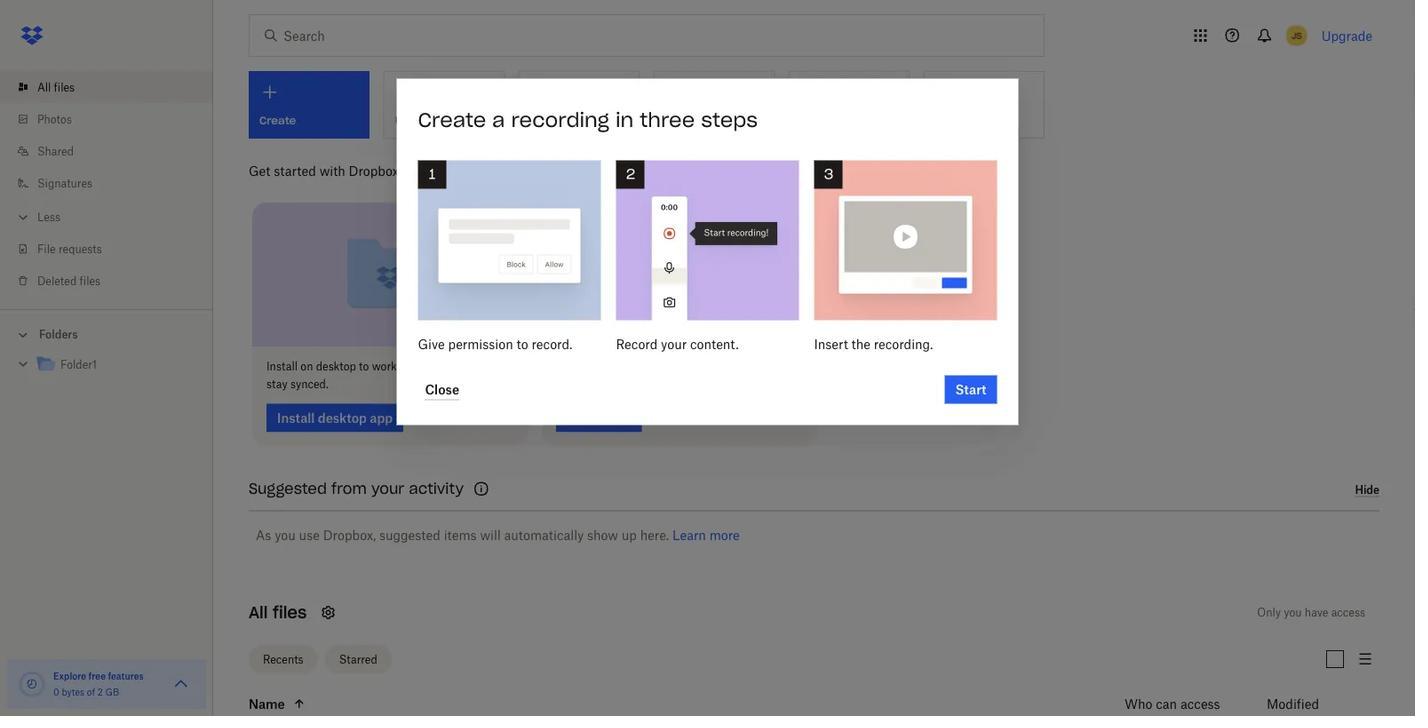 Task type: describe. For each thing, give the bounding box(es) containing it.
in
[[616, 107, 634, 132]]

synced.
[[290, 378, 329, 391]]

give
[[418, 337, 445, 352]]

deleted files
[[37, 274, 101, 287]]

photos link
[[14, 103, 213, 135]]

folder
[[570, 114, 603, 127]]

0 horizontal spatial your
[[371, 480, 404, 498]]

create a recording in three steps
[[418, 107, 758, 132]]

recording
[[511, 107, 609, 132]]

dropbox image
[[14, 18, 50, 53]]

0
[[53, 686, 59, 697]]

recording.
[[874, 337, 933, 352]]

learn
[[673, 528, 706, 543]]

signatures link
[[14, 167, 213, 199]]

photos
[[37, 112, 72, 126]]

recents
[[263, 653, 304, 666]]

insert the recording.
[[814, 337, 933, 352]]

started
[[274, 163, 316, 178]]

give permission to record.
[[418, 337, 573, 352]]

install
[[267, 360, 298, 373]]

deleted files link
[[14, 265, 213, 297]]

get
[[249, 163, 270, 178]]

upgrade
[[1322, 28, 1373, 43]]

create a recording in three steps dialog
[[397, 79, 1019, 425]]

folders button
[[0, 321, 213, 347]]

create folder button
[[519, 71, 640, 139]]

suggested
[[379, 528, 441, 543]]

quota usage element
[[18, 670, 46, 698]]

file requests
[[37, 242, 102, 255]]

file requests link
[[14, 233, 213, 265]]

record for record your content.
[[616, 337, 658, 352]]

starred
[[339, 653, 377, 666]]

close button
[[425, 379, 460, 400]]

explore free features 0 bytes of 2 gb
[[53, 670, 144, 697]]

2 on from the left
[[400, 360, 412, 373]]

start button
[[945, 375, 997, 404]]

who
[[1125, 696, 1153, 711]]

suggested
[[249, 480, 327, 498]]

explore
[[53, 670, 86, 681]]

create folder
[[530, 114, 603, 127]]

1 vertical spatial all
[[249, 602, 268, 623]]

only
[[1258, 606, 1281, 619]]

get started with dropbox
[[249, 163, 399, 178]]

and
[[474, 360, 493, 373]]

use
[[299, 528, 320, 543]]

name
[[249, 696, 285, 711]]

requests
[[59, 242, 102, 255]]

to inside 'create a recording in three steps' dialog
[[517, 337, 528, 352]]

folder1
[[60, 358, 97, 371]]

folder1 link
[[36, 353, 199, 377]]

permission
[[448, 337, 513, 352]]

your inside 'create a recording in three steps' dialog
[[661, 337, 687, 352]]

all files inside list item
[[37, 80, 75, 94]]

less
[[37, 210, 60, 223]]

all files list item
[[0, 71, 213, 103]]

the
[[852, 337, 871, 352]]

you for use
[[275, 528, 296, 543]]

record your content.
[[616, 337, 739, 352]]

offline
[[439, 360, 471, 373]]

create for create a recording in three steps
[[418, 107, 486, 132]]

shared
[[37, 144, 74, 158]]

of
[[87, 686, 95, 697]]

items
[[444, 528, 477, 543]]

who can access
[[1125, 696, 1221, 711]]

shared link
[[14, 135, 213, 167]]

all files link
[[14, 71, 213, 103]]

stay
[[267, 378, 288, 391]]

automatically
[[504, 528, 584, 543]]

1 vertical spatial all files
[[249, 602, 307, 623]]

features
[[108, 670, 144, 681]]

0 vertical spatial access
[[1332, 606, 1366, 619]]

deleted
[[37, 274, 77, 287]]



Task type: locate. For each thing, give the bounding box(es) containing it.
only you have access
[[1258, 606, 1366, 619]]

name button
[[249, 693, 1081, 714]]

files down give
[[415, 360, 436, 373]]

1 horizontal spatial you
[[1284, 606, 1302, 619]]

create inside button
[[530, 114, 567, 127]]

learn more link
[[673, 528, 740, 543]]

1 horizontal spatial on
[[400, 360, 412, 373]]

files up photos
[[54, 80, 75, 94]]

all files up photos
[[37, 80, 75, 94]]

record left "content."
[[616, 337, 658, 352]]

work
[[372, 360, 397, 373]]

all up recents button
[[249, 602, 268, 623]]

files inside list item
[[54, 80, 75, 94]]

have
[[1305, 606, 1329, 619]]

you right as on the left bottom of page
[[275, 528, 296, 543]]

1 vertical spatial your
[[371, 480, 404, 498]]

create
[[418, 107, 486, 132], [530, 114, 567, 127]]

1 horizontal spatial all
[[249, 602, 268, 623]]

desktop
[[316, 360, 356, 373]]

1 horizontal spatial record
[[665, 114, 705, 127]]

all up photos
[[37, 80, 51, 94]]

gb
[[105, 686, 119, 697]]

0 horizontal spatial you
[[275, 528, 296, 543]]

folders
[[39, 328, 78, 341]]

steps
[[701, 107, 758, 132]]

install on desktop to work on files offline and stay synced.
[[267, 360, 493, 391]]

0 vertical spatial to
[[517, 337, 528, 352]]

create left folder
[[530, 114, 567, 127]]

record for record
[[665, 114, 705, 127]]

1 on from the left
[[301, 360, 313, 373]]

1 horizontal spatial create
[[530, 114, 567, 127]]

start
[[956, 382, 987, 397]]

you
[[275, 528, 296, 543], [1284, 606, 1302, 619]]

create inside dialog
[[418, 107, 486, 132]]

to left record.
[[517, 337, 528, 352]]

create left a
[[418, 107, 486, 132]]

record button
[[654, 71, 775, 139]]

can
[[1156, 696, 1177, 711]]

all files
[[37, 80, 75, 94], [249, 602, 307, 623]]

record right in
[[665, 114, 705, 127]]

0 vertical spatial you
[[275, 528, 296, 543]]

all
[[37, 80, 51, 94], [249, 602, 268, 623]]

from
[[331, 480, 367, 498]]

signatures
[[37, 176, 92, 190]]

files right deleted
[[80, 274, 101, 287]]

0 horizontal spatial to
[[359, 360, 369, 373]]

files up recents button
[[273, 602, 307, 623]]

to inside install on desktop to work on files offline and stay synced.
[[359, 360, 369, 373]]

content.
[[690, 337, 739, 352]]

0 horizontal spatial on
[[301, 360, 313, 373]]

0 vertical spatial record
[[665, 114, 705, 127]]

0 horizontal spatial record
[[616, 337, 658, 352]]

you left have
[[1284, 606, 1302, 619]]

free
[[89, 670, 106, 681]]

create for create folder
[[530, 114, 567, 127]]

as
[[256, 528, 271, 543]]

up
[[622, 528, 637, 543]]

access
[[1332, 606, 1366, 619], [1181, 696, 1221, 711]]

1 horizontal spatial access
[[1332, 606, 1366, 619]]

files inside install on desktop to work on files offline and stay synced.
[[415, 360, 436, 373]]

0 horizontal spatial all files
[[37, 80, 75, 94]]

your left "content."
[[661, 337, 687, 352]]

starred button
[[325, 645, 392, 674]]

0 horizontal spatial all
[[37, 80, 51, 94]]

three
[[640, 107, 695, 132]]

0 horizontal spatial create
[[418, 107, 486, 132]]

to
[[517, 337, 528, 352], [359, 360, 369, 373]]

record inside "button"
[[665, 114, 705, 127]]

close
[[425, 382, 460, 397]]

2
[[98, 686, 103, 697]]

file
[[37, 242, 56, 255]]

1 vertical spatial record
[[616, 337, 658, 352]]

all inside list item
[[37, 80, 51, 94]]

access right can
[[1181, 696, 1221, 711]]

record.
[[532, 337, 573, 352]]

less image
[[14, 208, 32, 226]]

modified button
[[1267, 693, 1366, 714]]

list containing all files
[[0, 60, 213, 309]]

access right have
[[1332, 606, 1366, 619]]

your right from
[[371, 480, 404, 498]]

1 horizontal spatial to
[[517, 337, 528, 352]]

upgrade link
[[1322, 28, 1373, 43]]

1 vertical spatial you
[[1284, 606, 1302, 619]]

bytes
[[62, 686, 84, 697]]

dropbox
[[349, 163, 399, 178]]

list
[[0, 60, 213, 309]]

record inside dialog
[[616, 337, 658, 352]]

on up synced.
[[301, 360, 313, 373]]

all files up recents button
[[249, 602, 307, 623]]

suggested from your activity
[[249, 480, 464, 498]]

to left work
[[359, 360, 369, 373]]

0 vertical spatial all files
[[37, 80, 75, 94]]

more
[[710, 528, 740, 543]]

here.
[[640, 528, 669, 543]]

you for have
[[1284, 606, 1302, 619]]

1 vertical spatial access
[[1181, 696, 1221, 711]]

modified
[[1267, 696, 1319, 711]]

dropbox,
[[323, 528, 376, 543]]

as you use dropbox, suggested items will automatically show up here. learn more
[[256, 528, 740, 543]]

recents button
[[249, 645, 318, 674]]

1 horizontal spatial all files
[[249, 602, 307, 623]]

your
[[661, 337, 687, 352], [371, 480, 404, 498]]

activity
[[409, 480, 464, 498]]

insert
[[814, 337, 848, 352]]

on right work
[[400, 360, 412, 373]]

0 horizontal spatial access
[[1181, 696, 1221, 711]]

a
[[492, 107, 505, 132]]

1 horizontal spatial your
[[661, 337, 687, 352]]

show
[[587, 528, 618, 543]]

files
[[54, 80, 75, 94], [80, 274, 101, 287], [415, 360, 436, 373], [273, 602, 307, 623]]

with
[[320, 163, 345, 178]]

1 vertical spatial to
[[359, 360, 369, 373]]

0 vertical spatial all
[[37, 80, 51, 94]]

0 vertical spatial your
[[661, 337, 687, 352]]

will
[[480, 528, 501, 543]]



Task type: vqa. For each thing, say whether or not it's contained in the screenshot.
the leftmost All files
yes



